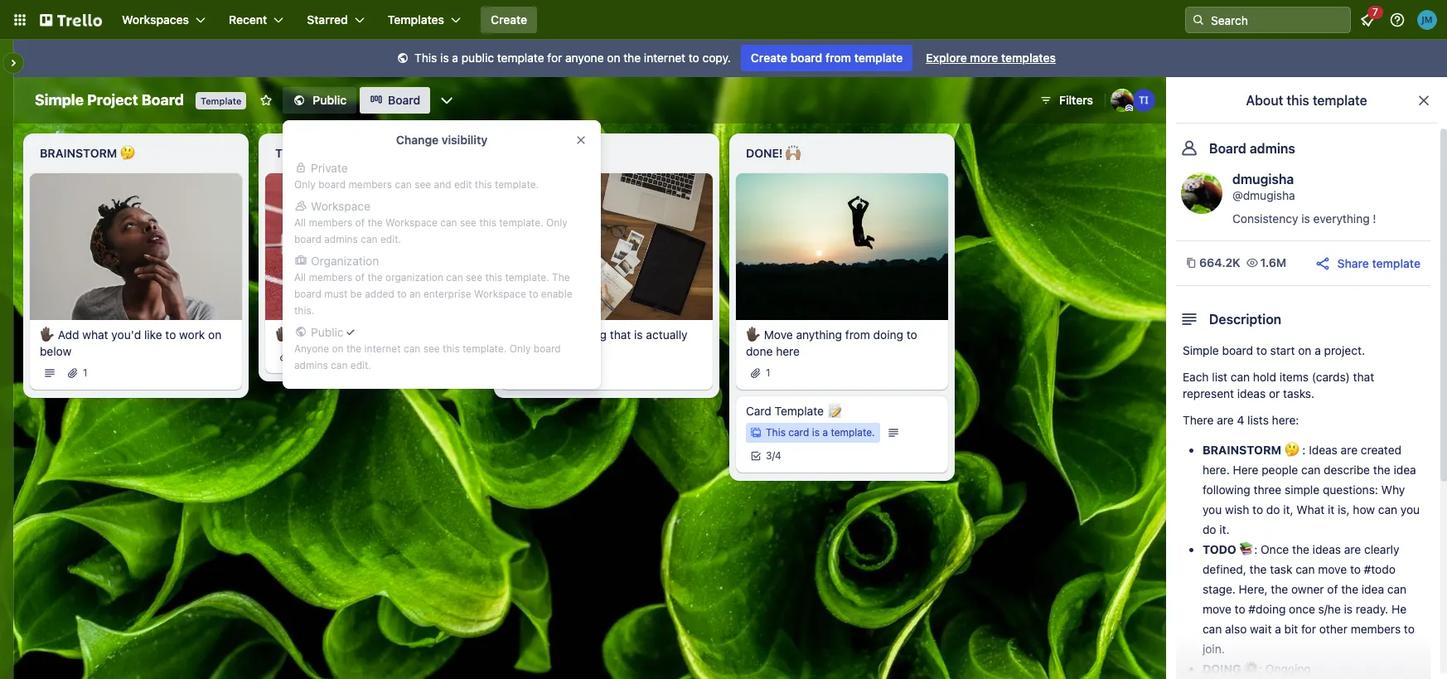 Task type: vqa. For each thing, say whether or not it's contained in the screenshot.


Task type: describe. For each thing, give the bounding box(es) containing it.
public inside button
[[313, 93, 347, 107]]

1 for ✋🏿 move anything 'ready' here
[[295, 350, 300, 362]]

only inside 'all members of the  workspace can see this template. only board admins can edit.'
[[546, 216, 568, 229]]

can up simple at the bottom
[[1302, 463, 1321, 477]]

workspace inside 'all members of the  workspace can see this template. only board admins can edit.'
[[386, 216, 438, 229]]

on right start
[[1299, 343, 1312, 357]]

other
[[1320, 622, 1348, 636]]

like
[[144, 327, 162, 341]]

a left project.
[[1315, 343, 1322, 357]]

board link
[[360, 87, 431, 114]]

see inside all members of the organization can see this template. the board must be added to an enterprise workspace to enable this.
[[466, 271, 483, 284]]

can down "and"
[[441, 216, 457, 229]]

consistency
[[1233, 211, 1299, 226]]

664.2k
[[1200, 255, 1241, 270]]

stage.
[[1203, 582, 1236, 596]]

here.
[[1203, 463, 1230, 477]]

actually
[[646, 327, 688, 341]]

are inside : once the ideas are clearly defined, the task can move to #todo stage. here, the owner of the idea can move to #doing once s/he is ready. he can also wait a bit for other members to join.
[[1345, 542, 1362, 556]]

explore more templates link
[[917, 45, 1066, 71]]

about this template
[[1247, 93, 1368, 108]]

change visibility
[[396, 133, 488, 147]]

2 you from the left
[[1401, 503, 1421, 517]]

(cards)
[[1313, 370, 1351, 384]]

this for organization
[[485, 271, 503, 284]]

todo inside text box
[[275, 146, 309, 160]]

open information menu image
[[1390, 12, 1406, 28]]

enable
[[541, 288, 573, 300]]

change
[[396, 133, 439, 147]]

the up 'here,'
[[1250, 562, 1268, 576]]

1 horizontal spatial dmugisha (dmugisha) image
[[1182, 172, 1223, 214]]

create button
[[481, 7, 538, 33]]

can left "and"
[[395, 178, 412, 191]]

1 horizontal spatial 🤔
[[1285, 443, 1300, 457]]

a left public
[[452, 51, 459, 65]]

public
[[462, 51, 494, 65]]

internet inside anyone on the internet can see this template. only board admins can edit.
[[365, 342, 401, 355]]

✋🏿 move anything from doing to done here
[[746, 327, 918, 358]]

this for this card is a template.
[[766, 426, 786, 438]]

is left everything
[[1302, 211, 1311, 226]]

doing
[[874, 327, 904, 341]]

brainstorm 🤔 inside text box
[[40, 146, 135, 160]]

list
[[1213, 370, 1228, 384]]

the right once
[[1293, 542, 1310, 556]]

can up organization
[[361, 233, 378, 245]]

customize views image
[[439, 92, 456, 109]]

can inside each list can hold items (cards) that represent ideas or tasks.
[[1231, 370, 1251, 384]]

template. down card template 📝 link
[[831, 426, 875, 438]]

doing ⚙️ : ongoing
[[1203, 662, 1312, 676]]

to left enable
[[529, 288, 539, 300]]

✋🏿 move anything 'ready' here link
[[275, 326, 468, 343]]

it.
[[1220, 522, 1230, 537]]

for inside : once the ideas are clearly defined, the task can move to #todo stage. here, the owner of the idea can move to #doing once s/he is ready. he can also wait a bit for other members to join.
[[1302, 622, 1317, 636]]

here
[[1234, 463, 1259, 477]]

add
[[58, 327, 79, 341]]

all for workspace
[[294, 216, 306, 229]]

1 horizontal spatial internet
[[644, 51, 686, 65]]

workspaces button
[[112, 7, 216, 33]]

move for ✋🏿 move anything from doing to done here
[[764, 327, 793, 341]]

done! 🙌🏽
[[746, 146, 801, 160]]

workspace inside all members of the organization can see this template. the board must be added to an enterprise workspace to enable this.
[[474, 288, 526, 300]]

card
[[746, 404, 772, 418]]

1 vertical spatial public
[[311, 325, 344, 339]]

the down task
[[1272, 582, 1289, 596]]

to left copy.
[[689, 51, 700, 65]]

on right anyone
[[607, 51, 621, 65]]

to inside ✋🏿 add what you'd like to work on below
[[165, 327, 176, 341]]

defined,
[[1203, 562, 1247, 576]]

public button
[[283, 87, 357, 114]]

✋🏿 move anything that is actually started here link
[[511, 326, 703, 360]]

how
[[1354, 503, 1376, 517]]

on inside ✋🏿 add what you'd like to work on below
[[208, 327, 222, 341]]

board inside text field
[[142, 91, 184, 109]]

dmugisha @dmugisha
[[1233, 172, 1296, 202]]

the
[[552, 271, 570, 284]]

is right card
[[812, 426, 820, 438]]

📚 inside text box
[[312, 146, 327, 160]]

copy.
[[703, 51, 731, 65]]

this card is a template.
[[766, 426, 875, 438]]

DONE! 🙌🏽 text field
[[736, 140, 949, 167]]

✋🏿 for ✋🏿 move anything 'ready' here
[[275, 327, 290, 341]]

0 horizontal spatial 1
[[83, 366, 88, 379]]

2 vertical spatial :
[[1260, 662, 1263, 676]]

about
[[1247, 93, 1284, 108]]

below
[[40, 344, 72, 358]]

board inside anyone on the internet can see this template. only board admins can edit.
[[534, 342, 561, 355]]

1 horizontal spatial brainstorm 🤔
[[1203, 443, 1300, 457]]

can inside all members of the organization can see this template. the board must be added to an enterprise workspace to enable this.
[[446, 271, 463, 284]]

1 for ✋🏿 move anything from doing to done here
[[766, 366, 771, 379]]

1 horizontal spatial template
[[775, 404, 824, 418]]

each list can hold items (cards) that represent ideas or tasks.
[[1183, 370, 1375, 401]]

the inside 'all members of the  workspace can see this template. only board admins can edit.'
[[368, 216, 383, 229]]

bit
[[1285, 622, 1299, 636]]

✋🏿 add what you'd like to work on below
[[40, 327, 222, 358]]

of for organization
[[355, 271, 365, 284]]

starred
[[307, 12, 348, 27]]

are inside ': ideas are created here. here people can describe the idea following three simple questions: why you wish to do it, what it is, how can you do it.'
[[1341, 443, 1358, 457]]

BRAINSTORM 🤔 text field
[[30, 140, 242, 167]]

to left an
[[397, 288, 407, 300]]

0 horizontal spatial for
[[548, 51, 562, 65]]

1 horizontal spatial do
[[1267, 503, 1281, 517]]

describe
[[1324, 463, 1371, 477]]

the inside ': ideas are created here. here people can describe the idea following three simple questions: why you wish to do it, what it is, how can you do it.'
[[1374, 463, 1391, 477]]

tasks.
[[1284, 386, 1315, 401]]

🤔 inside text box
[[120, 146, 135, 160]]

simple for simple board to start on a project.
[[1183, 343, 1220, 357]]

edit. inside anyone on the internet can see this template. only board admins can edit.
[[351, 359, 371, 372]]

is left public
[[440, 51, 449, 65]]

template left explore
[[855, 51, 903, 65]]

✋🏿 for ✋🏿 add what you'd like to work on below
[[40, 327, 55, 341]]

template. for private
[[495, 178, 539, 191]]

can down why
[[1379, 503, 1398, 517]]

✋🏿 move anything from doing to done here link
[[746, 326, 939, 360]]

anyone on the internet can see this template. only board admins can edit.
[[294, 342, 561, 372]]

a inside : once the ideas are clearly defined, the task can move to #todo stage. here, the owner of the idea can move to #doing once s/he is ready. he can also wait a bit for other members to join.
[[1276, 622, 1282, 636]]

ideas
[[1310, 443, 1338, 457]]

doing
[[1203, 662, 1242, 676]]

following
[[1203, 483, 1251, 497]]

to inside ': ideas are created here. here people can describe the idea following three simple questions: why you wish to do it, what it is, how can you do it.'
[[1253, 503, 1264, 517]]

enterprise
[[424, 288, 472, 300]]

this for private
[[475, 178, 492, 191]]

can up the join.
[[1203, 622, 1223, 636]]

/
[[773, 449, 775, 462]]

✋🏿 move anything that is actually started here
[[511, 327, 688, 358]]

0 horizontal spatial only
[[294, 178, 316, 191]]

template right about
[[1313, 93, 1368, 108]]

see left "and"
[[415, 178, 431, 191]]

1 horizontal spatial brainstorm
[[1203, 443, 1282, 457]]

you'd
[[111, 327, 141, 341]]

project.
[[1325, 343, 1366, 357]]

to inside the ✋🏿 move anything from doing to done here
[[907, 327, 918, 341]]

lists
[[1248, 413, 1270, 427]]

!
[[1374, 211, 1377, 226]]

: for 📚
[[1255, 542, 1258, 556]]

1 vertical spatial 📚
[[1240, 542, 1255, 556]]

search image
[[1193, 13, 1206, 27]]

dmugisha
[[1233, 172, 1295, 187]]

description
[[1210, 312, 1282, 327]]

4 for are
[[1238, 413, 1245, 427]]

it,
[[1284, 503, 1294, 517]]

this inside anyone on the internet can see this template. only board admins can edit.
[[443, 342, 460, 355]]

board for board
[[388, 93, 421, 107]]

1.6m
[[1261, 255, 1287, 270]]

explore
[[927, 51, 968, 65]]

ready.
[[1357, 602, 1389, 616]]

what
[[1297, 503, 1325, 517]]

templates
[[1002, 51, 1056, 65]]

from inside the ✋🏿 move anything from doing to done here
[[846, 327, 871, 341]]

star or unstar board image
[[260, 94, 273, 107]]

can up owner
[[1296, 562, 1316, 576]]

1 horizontal spatial todo 📚
[[1203, 542, 1255, 556]]

📝
[[827, 404, 842, 418]]

✋🏿 add what you'd like to work on below link
[[40, 326, 232, 360]]

board inside 'all members of the  workspace can see this template. only board admins can edit.'
[[294, 233, 322, 245]]

this member is an admin of this board. image
[[1126, 104, 1134, 112]]

this right about
[[1287, 93, 1310, 108]]

create for create board from template
[[751, 51, 788, 65]]

⚙️
[[1245, 662, 1260, 676]]

card template 📝 link
[[746, 403, 939, 419]]

private
[[311, 161, 348, 175]]

everything
[[1314, 211, 1371, 226]]

move for ✋🏿 move anything that is actually started here
[[529, 327, 558, 341]]

ideas inside each list can hold items (cards) that represent ideas or tasks.
[[1238, 386, 1266, 401]]

is inside : once the ideas are clearly defined, the task can move to #todo stage. here, the owner of the idea can move to #doing once s/he is ready. he can also wait a bit for other members to join.
[[1345, 602, 1354, 616]]

template. for workspace
[[499, 216, 544, 229]]

owner
[[1292, 582, 1325, 596]]

all for organization
[[294, 271, 306, 284]]

organization
[[311, 254, 379, 268]]

Search field
[[1206, 7, 1351, 32]]

admins inside anyone on the internet can see this template. only board admins can edit.
[[294, 359, 328, 372]]

each
[[1183, 370, 1210, 384]]

members inside : once the ideas are clearly defined, the task can move to #todo stage. here, the owner of the idea can move to #doing once s/he is ready. he can also wait a bit for other members to join.
[[1351, 622, 1402, 636]]

brainstorm inside brainstorm 🤔 text box
[[40, 146, 117, 160]]

recent button
[[219, 7, 294, 33]]

1 you from the left
[[1203, 503, 1223, 517]]

people
[[1262, 463, 1299, 477]]

represent
[[1183, 386, 1235, 401]]

template down create button
[[497, 51, 545, 65]]



Task type: locate. For each thing, give the bounding box(es) containing it.
0 horizontal spatial you
[[1203, 503, 1223, 517]]

2 horizontal spatial here
[[776, 344, 800, 358]]

a left bit
[[1276, 622, 1282, 636]]

to right like
[[165, 327, 176, 341]]

1 horizontal spatial move
[[529, 327, 558, 341]]

1 horizontal spatial idea
[[1394, 463, 1417, 477]]

create for create
[[491, 12, 528, 27]]

3
[[766, 449, 773, 462]]

here right done
[[776, 344, 800, 358]]

project
[[87, 91, 138, 109]]

0 vertical spatial create
[[491, 12, 528, 27]]

edit. up 'organization'
[[381, 233, 401, 245]]

0 vertical spatial 📚
[[312, 146, 327, 160]]

an
[[410, 288, 421, 300]]

📚
[[312, 146, 327, 160], [1240, 542, 1255, 556]]

of up organization
[[355, 216, 365, 229]]

are left clearly
[[1345, 542, 1362, 556]]

2 horizontal spatial move
[[764, 327, 793, 341]]

back to home image
[[40, 7, 102, 33]]

board up dmugisha link
[[1210, 141, 1247, 156]]

create
[[491, 12, 528, 27], [751, 51, 788, 65]]

0 vertical spatial workspace
[[311, 199, 371, 213]]

is left "actually"
[[635, 327, 643, 341]]

this down enterprise on the top left of the page
[[443, 342, 460, 355]]

move up anyone
[[293, 327, 322, 341]]

wait
[[1251, 622, 1272, 636]]

📚 up private
[[312, 146, 327, 160]]

anything up anyone
[[326, 327, 372, 341]]

template. for organization
[[505, 271, 550, 284]]

1 vertical spatial workspace
[[386, 216, 438, 229]]

0 vertical spatial internet
[[644, 51, 686, 65]]

1 horizontal spatial here
[[552, 344, 576, 358]]

simple
[[35, 91, 84, 109], [1183, 343, 1220, 357]]

the down ✋🏿 move anything 'ready' here
[[347, 342, 362, 355]]

create up public
[[491, 12, 528, 27]]

trello inspiration (inspiringtaco) image
[[1133, 89, 1156, 112]]

2 ✋🏿 from the left
[[275, 327, 290, 341]]

consistency is everything !
[[1233, 211, 1377, 226]]

0 horizontal spatial that
[[610, 327, 631, 341]]

2 vertical spatial only
[[510, 342, 531, 355]]

ideas inside : once the ideas are clearly defined, the task can move to #todo stage. here, the owner of the idea can move to #doing once s/he is ready. he can also wait a bit for other members to join.
[[1313, 542, 1342, 556]]

1 vertical spatial template
[[775, 404, 824, 418]]

0 horizontal spatial 4
[[775, 449, 782, 462]]

todo
[[275, 146, 309, 160], [1203, 542, 1237, 556]]

brainstorm up here
[[1203, 443, 1282, 457]]

board inside all members of the organization can see this template. the board must be added to an enterprise workspace to enable this.
[[294, 288, 322, 300]]

anything for from
[[797, 327, 843, 341]]

join.
[[1203, 642, 1225, 656]]

move for ✋🏿 move anything 'ready' here
[[293, 327, 322, 341]]

1 vertical spatial todo 📚
[[1203, 542, 1255, 556]]

brainstorm down "board name" text field
[[40, 146, 117, 160]]

board admins
[[1210, 141, 1296, 156]]

2 horizontal spatial :
[[1303, 443, 1306, 457]]

filters
[[1060, 93, 1094, 107]]

the right anyone
[[624, 51, 641, 65]]

do left it,
[[1267, 503, 1281, 517]]

brainstorm 🤔
[[40, 146, 135, 160], [1203, 443, 1300, 457]]

of inside 'all members of the  workspace can see this template. only board admins can edit.'
[[355, 216, 365, 229]]

can down ✋🏿 move anything 'ready' here
[[331, 359, 348, 372]]

: ideas are created here. here people can describe the idea following three simple questions: why you wish to do it, what it is, how can you do it.
[[1203, 443, 1421, 537]]

to left "#todo" at bottom right
[[1351, 562, 1362, 576]]

close popover image
[[575, 134, 588, 147]]

#doing
[[1249, 602, 1287, 616]]

0 horizontal spatial edit.
[[351, 359, 371, 372]]

🤔
[[120, 146, 135, 160], [1285, 443, 1300, 457]]

4 for /
[[775, 449, 782, 462]]

this left card
[[766, 426, 786, 438]]

0 vertical spatial move
[[1319, 562, 1348, 576]]

members down todo 📚 text box
[[349, 178, 392, 191]]

all
[[294, 216, 306, 229], [294, 271, 306, 284]]

once
[[1290, 602, 1316, 616]]

template left star or unstar board image
[[201, 95, 242, 106]]

2 vertical spatial workspace
[[474, 288, 526, 300]]

be
[[350, 288, 362, 300]]

this inside 'all members of the  workspace can see this template. only board admins can edit.'
[[480, 216, 497, 229]]

more
[[971, 51, 999, 65]]

#todo
[[1365, 562, 1396, 576]]

anything for that
[[561, 327, 607, 341]]

only inside anyone on the internet can see this template. only board admins can edit.
[[510, 342, 531, 355]]

TODO 📚 text field
[[265, 140, 478, 167]]

all inside all members of the organization can see this template. the board must be added to an enterprise workspace to enable this.
[[294, 271, 306, 284]]

0 vertical spatial of
[[355, 216, 365, 229]]

0 horizontal spatial move
[[293, 327, 322, 341]]

0 horizontal spatial idea
[[1362, 582, 1385, 596]]

1 vertical spatial brainstorm 🤔
[[1203, 443, 1300, 457]]

board
[[142, 91, 184, 109], [388, 93, 421, 107], [1210, 141, 1247, 156]]

1 horizontal spatial 4
[[1238, 413, 1245, 427]]

0 horizontal spatial :
[[1255, 542, 1258, 556]]

1 vertical spatial 4
[[775, 449, 782, 462]]

this.
[[294, 304, 314, 317]]

public
[[313, 93, 347, 107], [311, 325, 344, 339]]

1 horizontal spatial move
[[1319, 562, 1348, 576]]

can up he
[[1388, 582, 1407, 596]]

1 vertical spatial are
[[1341, 443, 1358, 457]]

workspace
[[311, 199, 371, 213], [386, 216, 438, 229], [474, 288, 526, 300]]

1 vertical spatial edit.
[[351, 359, 371, 372]]

to left start
[[1257, 343, 1268, 357]]

template. inside all members of the organization can see this template. the board must be added to an enterprise workspace to enable this.
[[505, 271, 550, 284]]

recent
[[229, 12, 267, 27]]

template. right edit
[[495, 178, 539, 191]]

workspace right enterprise on the top left of the page
[[474, 288, 526, 300]]

1 vertical spatial of
[[355, 271, 365, 284]]

that inside each list can hold items (cards) that represent ideas or tasks.
[[1354, 370, 1375, 384]]

: inside ': ideas are created here. here people can describe the idea following three simple questions: why you wish to do it, what it is, how can you do it.'
[[1303, 443, 1306, 457]]

members up must at the left of the page
[[309, 271, 353, 284]]

1 anything from the left
[[326, 327, 372, 341]]

3 / 4
[[766, 449, 782, 462]]

admins inside 'all members of the  workspace can see this template. only board admins can edit.'
[[324, 233, 358, 245]]

this for workspace
[[480, 216, 497, 229]]

see inside anyone on the internet can see this template. only board admins can edit.
[[423, 342, 440, 355]]

1 vertical spatial brainstorm
[[1203, 443, 1282, 457]]

what
[[82, 327, 108, 341]]

simple board to start on a project.
[[1183, 343, 1366, 357]]

here inside the ✋🏿 move anything from doing to done here
[[776, 344, 800, 358]]

members down ready.
[[1351, 622, 1402, 636]]

1 horizontal spatial this
[[766, 426, 786, 438]]

wish
[[1226, 503, 1250, 517]]

2 horizontal spatial 1
[[766, 366, 771, 379]]

of inside all members of the organization can see this template. the board must be added to an enterprise workspace to enable this.
[[355, 271, 365, 284]]

dmugisha (dmugisha) image
[[1111, 89, 1134, 112], [1182, 172, 1223, 214]]

0 horizontal spatial 📚
[[312, 146, 327, 160]]

simple for simple project board
[[35, 91, 84, 109]]

internet
[[644, 51, 686, 65], [365, 342, 401, 355]]

0 vertical spatial template
[[201, 95, 242, 106]]

1 vertical spatial move
[[1203, 602, 1232, 616]]

this
[[415, 51, 437, 65], [766, 426, 786, 438]]

from
[[826, 51, 852, 65], [846, 327, 871, 341]]

board down sm icon
[[388, 93, 421, 107]]

0 horizontal spatial template
[[201, 95, 242, 106]]

jeremy miller (jeremymiller198) image
[[1418, 10, 1438, 30]]

1 move from the left
[[293, 327, 322, 341]]

idea inside : once the ideas are clearly defined, the task can move to #todo stage. here, the owner of the idea can move to #doing once s/he is ready. he can also wait a bit for other members to join.
[[1362, 582, 1385, 596]]

see inside 'all members of the  workspace can see this template. only board admins can edit.'
[[460, 216, 477, 229]]

brainstorm 🤔 down "board name" text field
[[40, 146, 135, 160]]

members up organization
[[309, 216, 353, 229]]

simple left project on the left of page
[[35, 91, 84, 109]]

todo up defined,
[[1203, 542, 1237, 556]]

1 vertical spatial only
[[546, 216, 568, 229]]

@dmugisha
[[1233, 188, 1296, 202]]

the up ready.
[[1342, 582, 1359, 596]]

workspace down private
[[311, 199, 371, 213]]

1 horizontal spatial that
[[1354, 370, 1375, 384]]

move inside ✋🏿 move anything that is actually started here
[[529, 327, 558, 341]]

todo down public button
[[275, 146, 309, 160]]

members inside 'all members of the  workspace can see this template. only board admins can edit.'
[[309, 216, 353, 229]]

this for this is a public template for anyone on the internet to copy.
[[415, 51, 437, 65]]

✋🏿 inside the ✋🏿 move anything from doing to done here
[[746, 327, 761, 341]]

admins
[[1250, 141, 1296, 156], [324, 233, 358, 245], [294, 359, 328, 372]]

here:
[[1273, 413, 1300, 427]]

and
[[434, 178, 452, 191]]

here for ✋🏿 move anything that is actually started here
[[552, 344, 576, 358]]

dmugisha (dmugisha) image right the filters
[[1111, 89, 1134, 112]]

0 horizontal spatial todo 📚
[[275, 146, 327, 160]]

✋🏿 for ✋🏿 move anything that is actually started here
[[511, 327, 526, 341]]

4 ✋🏿 from the left
[[746, 327, 761, 341]]

to right doing
[[907, 327, 918, 341]]

edit.
[[381, 233, 401, 245], [351, 359, 371, 372]]

brainstorm 🤔 up here
[[1203, 443, 1300, 457]]

0 vertical spatial todo
[[275, 146, 309, 160]]

move up started
[[529, 327, 558, 341]]

0 vertical spatial this
[[415, 51, 437, 65]]

Board name text field
[[27, 87, 192, 114]]

1 vertical spatial idea
[[1362, 582, 1385, 596]]

: left ideas
[[1303, 443, 1306, 457]]

✋🏿
[[40, 327, 55, 341], [275, 327, 290, 341], [511, 327, 526, 341], [746, 327, 761, 341]]

this right sm icon
[[415, 51, 437, 65]]

to
[[689, 51, 700, 65], [397, 288, 407, 300], [529, 288, 539, 300], [165, 327, 176, 341], [907, 327, 918, 341], [1257, 343, 1268, 357], [1253, 503, 1264, 517], [1351, 562, 1362, 576], [1235, 602, 1246, 616], [1405, 622, 1416, 636]]

✋🏿 inside ✋🏿 move anything that is actually started here
[[511, 327, 526, 341]]

0 vertical spatial brainstorm 🤔
[[40, 146, 135, 160]]

here right started
[[552, 344, 576, 358]]

1 horizontal spatial 1
[[295, 350, 300, 362]]

board
[[791, 51, 823, 65], [319, 178, 346, 191], [294, 233, 322, 245], [294, 288, 322, 300], [534, 342, 561, 355], [1223, 343, 1254, 357]]

1 vertical spatial admins
[[324, 233, 358, 245]]

a
[[452, 51, 459, 65], [1315, 343, 1322, 357], [823, 426, 828, 438], [1276, 622, 1282, 636]]

✋🏿 inside "link"
[[275, 327, 290, 341]]

4 right 3
[[775, 449, 782, 462]]

1 vertical spatial do
[[1203, 522, 1217, 537]]

template up card
[[775, 404, 824, 418]]

edit. inside 'all members of the  workspace can see this template. only board admins can edit.'
[[381, 233, 401, 245]]

1 vertical spatial dmugisha (dmugisha) image
[[1182, 172, 1223, 214]]

create inside button
[[491, 12, 528, 27]]

1 horizontal spatial you
[[1401, 503, 1421, 517]]

✋🏿 for ✋🏿 move anything from doing to done here
[[746, 327, 761, 341]]

0 vertical spatial all
[[294, 216, 306, 229]]

all members of the  workspace can see this template. only board admins can edit.
[[294, 216, 568, 245]]

simple project board
[[35, 91, 184, 109]]

1
[[295, 350, 300, 362], [83, 366, 88, 379], [766, 366, 771, 379]]

3 ✋🏿 from the left
[[511, 327, 526, 341]]

0 vertical spatial from
[[826, 51, 852, 65]]

0 horizontal spatial simple
[[35, 91, 84, 109]]

templates
[[388, 12, 445, 27]]

workspace down only board members can see and edit this template.
[[386, 216, 438, 229]]

clearly
[[1365, 542, 1400, 556]]

it
[[1329, 503, 1335, 517]]

once
[[1261, 542, 1290, 556]]

🤔 down project on the left of page
[[120, 146, 135, 160]]

members inside all members of the organization can see this template. the board must be added to an enterprise workspace to enable this.
[[309, 271, 353, 284]]

create right copy.
[[751, 51, 788, 65]]

2 vertical spatial admins
[[294, 359, 328, 372]]

1 horizontal spatial edit.
[[381, 233, 401, 245]]

this left the
[[485, 271, 503, 284]]

1 horizontal spatial 📚
[[1240, 542, 1255, 556]]

simple up each
[[1183, 343, 1220, 357]]

'ready'
[[375, 327, 411, 341]]

anything
[[326, 327, 372, 341], [561, 327, 607, 341], [797, 327, 843, 341]]

anything inside ✋🏿 move anything that is actually started here
[[561, 327, 607, 341]]

sm image
[[395, 51, 411, 67]]

here,
[[1239, 582, 1268, 596]]

2 move from the left
[[529, 327, 558, 341]]

on inside anyone on the internet can see this template. only board admins can edit.
[[332, 342, 344, 355]]

primary element
[[0, 0, 1448, 40]]

4 left lists
[[1238, 413, 1245, 427]]

1 down this.
[[295, 350, 300, 362]]

to down he
[[1405, 622, 1416, 636]]

workspaces
[[122, 12, 189, 27]]

questions:
[[1324, 483, 1379, 497]]

simple inside "board name" text field
[[35, 91, 84, 109]]

0 horizontal spatial dmugisha (dmugisha) image
[[1111, 89, 1134, 112]]

the up added
[[368, 271, 383, 284]]

here for ✋🏿 move anything from doing to done here
[[776, 344, 800, 358]]

this inside all members of the organization can see this template. the board must be added to an enterprise workspace to enable this.
[[485, 271, 503, 284]]

template inside "button"
[[1373, 256, 1421, 270]]

admins down anyone
[[294, 359, 328, 372]]

anything inside "link"
[[326, 327, 372, 341]]

edit. down ✋🏿 move anything 'ready' here
[[351, 359, 371, 372]]

1 horizontal spatial simple
[[1183, 343, 1220, 357]]

📚 left once
[[1240, 542, 1255, 556]]

public right star or unstar board image
[[313, 93, 347, 107]]

to up also
[[1235, 602, 1246, 616]]

move down "stage."
[[1203, 602, 1232, 616]]

1 vertical spatial from
[[846, 327, 871, 341]]

0 horizontal spatial ideas
[[1238, 386, 1266, 401]]

7 notifications image
[[1358, 10, 1378, 30]]

2 all from the top
[[294, 271, 306, 284]]

0 vertical spatial todo 📚
[[275, 146, 327, 160]]

do
[[1267, 503, 1281, 517], [1203, 522, 1217, 537]]

template. inside anyone on the internet can see this template. only board admins can edit.
[[463, 342, 507, 355]]

2 anything from the left
[[561, 327, 607, 341]]

0 horizontal spatial here
[[415, 327, 438, 341]]

members
[[349, 178, 392, 191], [309, 216, 353, 229], [309, 271, 353, 284], [1351, 622, 1402, 636]]

: inside : once the ideas are clearly defined, the task can move to #todo stage. here, the owner of the idea can move to #doing once s/he is ready. he can also wait a bit for other members to join.
[[1255, 542, 1258, 556]]

1 ✋🏿 from the left
[[40, 327, 55, 341]]

0 vertical spatial brainstorm
[[40, 146, 117, 160]]

move up done
[[764, 327, 793, 341]]

anything for 'ready'
[[326, 327, 372, 341]]

create board from template link
[[741, 45, 913, 71]]

template. inside 'all members of the  workspace can see this template. only board admins can edit.'
[[499, 216, 544, 229]]

the
[[624, 51, 641, 65], [368, 216, 383, 229], [368, 271, 383, 284], [347, 342, 362, 355], [1374, 463, 1391, 477], [1293, 542, 1310, 556], [1250, 562, 1268, 576], [1272, 582, 1289, 596], [1342, 582, 1359, 596]]

1 vertical spatial internet
[[365, 342, 401, 355]]

0 vertical spatial :
[[1303, 443, 1306, 457]]

move up owner
[[1319, 562, 1348, 576]]

starred button
[[297, 7, 375, 33]]

✋🏿 inside ✋🏿 add what you'd like to work on below
[[40, 327, 55, 341]]

organization
[[386, 271, 444, 284]]

0 vertical spatial ideas
[[1238, 386, 1266, 401]]

1 all from the top
[[294, 216, 306, 229]]

2 vertical spatial of
[[1328, 582, 1339, 596]]

done
[[746, 344, 773, 358]]

0 horizontal spatial todo
[[275, 146, 309, 160]]

0 horizontal spatial do
[[1203, 522, 1217, 537]]

you down why
[[1401, 503, 1421, 517]]

he
[[1392, 602, 1407, 616]]

0 vertical spatial 🤔
[[120, 146, 135, 160]]

hold
[[1254, 370, 1277, 384]]

that left "actually"
[[610, 327, 631, 341]]

all members of the organization can see this template. the board must be added to an enterprise workspace to enable this.
[[294, 271, 573, 317]]

0 vertical spatial are
[[1218, 413, 1235, 427]]

2 vertical spatial are
[[1345, 542, 1362, 556]]

3 anything from the left
[[797, 327, 843, 341]]

card template 📝
[[746, 404, 842, 418]]

1 vertical spatial all
[[294, 271, 306, 284]]

move
[[1319, 562, 1348, 576], [1203, 602, 1232, 616]]

1 horizontal spatial create
[[751, 51, 788, 65]]

None text field
[[501, 140, 713, 167]]

1 vertical spatial todo
[[1203, 542, 1237, 556]]

three
[[1254, 483, 1282, 497]]

that inside ✋🏿 move anything that is actually started here
[[610, 327, 631, 341]]

template. up enable
[[499, 216, 544, 229]]

of for workspace
[[355, 216, 365, 229]]

the inside anyone on the internet can see this template. only board admins can edit.
[[347, 342, 362, 355]]

on right work
[[208, 327, 222, 341]]

share template
[[1338, 256, 1421, 270]]

1 vertical spatial simple
[[1183, 343, 1220, 357]]

this is a public template for anyone on the internet to copy.
[[415, 51, 731, 65]]

1 horizontal spatial only
[[510, 342, 531, 355]]

0 vertical spatial dmugisha (dmugisha) image
[[1111, 89, 1134, 112]]

3 move from the left
[[764, 327, 793, 341]]

0 vertical spatial admins
[[1250, 141, 1296, 156]]

are up describe
[[1341, 443, 1358, 457]]

is
[[440, 51, 449, 65], [1302, 211, 1311, 226], [635, 327, 643, 341], [812, 426, 820, 438], [1345, 602, 1354, 616]]

1 horizontal spatial for
[[1302, 622, 1317, 636]]

1 horizontal spatial workspace
[[386, 216, 438, 229]]

there
[[1183, 413, 1214, 427]]

0 horizontal spatial board
[[142, 91, 184, 109]]

anything inside the ✋🏿 move anything from doing to done here
[[797, 327, 843, 341]]

board for board admins
[[1210, 141, 1247, 156]]

all inside 'all members of the  workspace can see this template. only board admins can edit.'
[[294, 216, 306, 229]]

1 horizontal spatial todo
[[1203, 542, 1237, 556]]

: left ongoing
[[1260, 662, 1263, 676]]

the inside all members of the organization can see this template. the board must be added to an enterprise workspace to enable this.
[[368, 271, 383, 284]]

work
[[179, 327, 205, 341]]

a down 📝
[[823, 426, 828, 438]]

0 horizontal spatial internet
[[365, 342, 401, 355]]

move inside the ✋🏿 move anything from doing to done here
[[764, 327, 793, 341]]

only board members can see and edit this template.
[[294, 178, 539, 191]]

1 vertical spatial for
[[1302, 622, 1317, 636]]

2 horizontal spatial workspace
[[474, 288, 526, 300]]

see down edit
[[460, 216, 477, 229]]

simple
[[1285, 483, 1320, 497]]

s/he
[[1319, 602, 1342, 616]]

internet left copy.
[[644, 51, 686, 65]]

board right project on the left of page
[[142, 91, 184, 109]]

0 horizontal spatial workspace
[[311, 199, 371, 213]]

of inside : once the ideas are clearly defined, the task can move to #todo stage. here, the owner of the idea can move to #doing once s/he is ready. he can also wait a bit for other members to join.
[[1328, 582, 1339, 596]]

here inside ✋🏿 move anything 'ready' here "link"
[[415, 327, 438, 341]]

this down only board members can see and edit this template.
[[480, 216, 497, 229]]

0 vertical spatial that
[[610, 327, 631, 341]]

0 vertical spatial 4
[[1238, 413, 1245, 427]]

move inside "link"
[[293, 327, 322, 341]]

is inside ✋🏿 move anything that is actually started here
[[635, 327, 643, 341]]

internet down 'ready'
[[365, 342, 401, 355]]

1 horizontal spatial ideas
[[1313, 542, 1342, 556]]

1 vertical spatial 🤔
[[1285, 443, 1300, 457]]

the down created
[[1374, 463, 1391, 477]]

visibility
[[442, 133, 488, 147]]

1 horizontal spatial anything
[[561, 327, 607, 341]]

idea inside ': ideas are created here. here people can describe the idea following three simple questions: why you wish to do it, what it is, how can you do it.'
[[1394, 463, 1417, 477]]

todo 📚 inside text box
[[275, 146, 327, 160]]

todo 📚 up private
[[275, 146, 327, 160]]

0 horizontal spatial move
[[1203, 602, 1232, 616]]

see down all members of the organization can see this template. the board must be added to an enterprise workspace to enable this.
[[423, 342, 440, 355]]

here inside ✋🏿 move anything that is actually started here
[[552, 344, 576, 358]]

done!
[[746, 146, 783, 160]]

can right list
[[1231, 370, 1251, 384]]

: for 🤔
[[1303, 443, 1306, 457]]

this right edit
[[475, 178, 492, 191]]

🤔 up the people on the right of page
[[1285, 443, 1300, 457]]

the up organization
[[368, 216, 383, 229]]

can down 'ready'
[[404, 342, 421, 355]]



